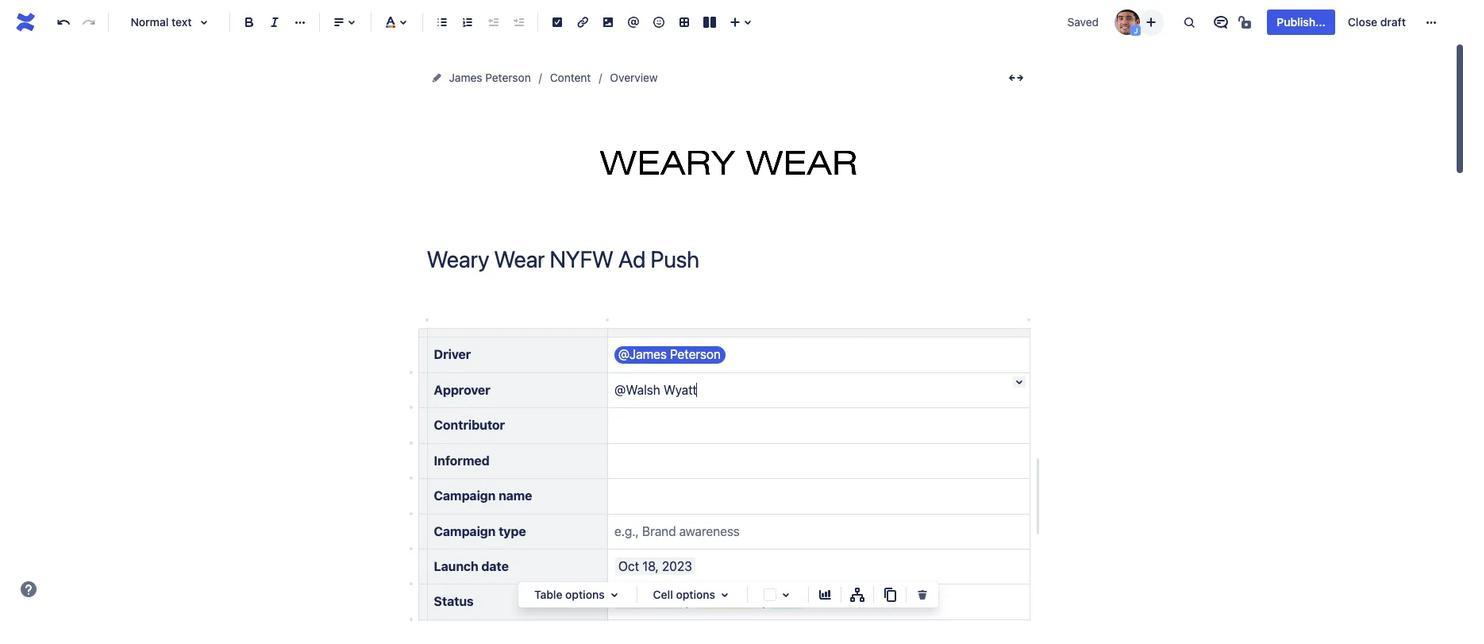 Task type: locate. For each thing, give the bounding box(es) containing it.
cell options
[[653, 588, 716, 601]]

cell
[[653, 588, 673, 601]]

1 horizontal spatial /
[[764, 594, 767, 609]]

cell background image
[[777, 585, 796, 604]]

options
[[566, 588, 605, 601], [676, 588, 716, 601]]

1 campaign from the top
[[434, 489, 496, 503]]

peterson inside james peterson "link"
[[486, 71, 531, 84]]

0 vertical spatial peterson
[[486, 71, 531, 84]]

expand dropdown menu image
[[605, 585, 624, 604]]

options inside "popup button"
[[676, 588, 716, 601]]

layouts image
[[701, 13, 720, 32]]

2 campaign from the top
[[434, 524, 496, 538]]

james peterson
[[449, 71, 531, 84]]

peterson right james
[[486, 71, 531, 84]]

invite to edit image
[[1143, 12, 1162, 31]]

peterson inside main content area, start typing to enter text. text box
[[670, 347, 721, 362]]

manage connected data image
[[848, 585, 867, 604]]

/ left in
[[687, 594, 690, 609]]

1 vertical spatial campaign
[[434, 524, 496, 538]]

expand dropdown menu image
[[716, 585, 735, 604]]

no restrictions image
[[1238, 13, 1257, 32]]

peterson
[[486, 71, 531, 84], [670, 347, 721, 362]]

copy image
[[881, 585, 900, 604]]

campaign down informed
[[434, 489, 496, 503]]

james
[[449, 71, 483, 84]]

oct
[[619, 559, 640, 573]]

0 horizontal spatial /
[[687, 594, 690, 609]]

image
[[752, 161, 782, 174]]

2 / from the left
[[764, 594, 767, 609]]

draft
[[1381, 15, 1407, 29]]

move this page image
[[430, 71, 443, 84]]

make page full-width image
[[1007, 68, 1026, 87]]

table
[[535, 588, 563, 601]]

campaign for campaign name
[[434, 489, 496, 503]]

peterson for @james peterson
[[670, 347, 721, 362]]

driver
[[434, 347, 471, 362]]

launch
[[434, 559, 479, 573]]

type
[[499, 524, 526, 538]]

date
[[482, 559, 509, 573]]

/
[[687, 594, 690, 609], [764, 594, 767, 609]]

1 vertical spatial peterson
[[670, 347, 721, 362]]

comment icon image
[[1212, 13, 1232, 32]]

1 options from the left
[[566, 588, 605, 601]]

launch date
[[434, 559, 509, 573]]

cell options button
[[644, 585, 741, 604]]

0 vertical spatial campaign
[[434, 489, 496, 503]]

campaign up launch date at the left
[[434, 524, 496, 538]]

18,
[[643, 559, 659, 573]]

@james
[[619, 347, 667, 362]]

campaign name
[[434, 489, 533, 503]]

not started / in progress / done
[[618, 594, 799, 609]]

1 horizontal spatial peterson
[[670, 347, 721, 362]]

link image
[[574, 13, 593, 32]]

campaign
[[434, 489, 496, 503], [434, 524, 496, 538]]

add image, video, or file image
[[599, 13, 618, 32]]

name
[[499, 489, 533, 503]]

in
[[697, 598, 706, 608]]

options for cell options
[[676, 588, 716, 601]]

publish... button
[[1268, 10, 1336, 35]]

peterson up wyatt
[[670, 347, 721, 362]]

italic ⌘i image
[[265, 13, 284, 32]]

align left image
[[330, 13, 349, 32]]

find and replace image
[[1181, 13, 1200, 32]]

2 options from the left
[[676, 588, 716, 601]]

options inside dropdown button
[[566, 588, 605, 601]]

done
[[774, 598, 799, 608]]

table options button
[[525, 585, 630, 604]]

0 horizontal spatial peterson
[[486, 71, 531, 84]]

campaign for campaign type
[[434, 524, 496, 538]]

emoji image
[[650, 13, 669, 32]]

started
[[639, 598, 680, 608]]

normal text
[[131, 15, 192, 29]]

0 horizontal spatial options
[[566, 588, 605, 601]]

1 horizontal spatial options
[[676, 588, 716, 601]]

saved
[[1068, 15, 1100, 29]]

@james peterson
[[619, 347, 721, 362]]

Give this page a title text field
[[427, 246, 1031, 272]]

/ left done on the right bottom of the page
[[764, 594, 767, 609]]

wyatt
[[664, 383, 697, 397]]

approver
[[434, 383, 491, 397]]

mention image
[[624, 13, 643, 32]]

confluence image
[[13, 10, 38, 35], [13, 10, 38, 35]]



Task type: describe. For each thing, give the bounding box(es) containing it.
text
[[172, 15, 192, 29]]

action item image
[[548, 13, 567, 32]]

header
[[715, 161, 749, 174]]

james peterson image
[[1116, 10, 1141, 35]]

not
[[618, 598, 637, 608]]

bullet list ⌘⇧8 image
[[433, 13, 452, 32]]

@walsh
[[615, 383, 661, 397]]

campaign type
[[434, 524, 526, 538]]

normal
[[131, 15, 169, 29]]

update header image button
[[671, 135, 786, 175]]

overview
[[610, 71, 658, 84]]

numbered list ⌘⇧7 image
[[458, 13, 477, 32]]

bold ⌘b image
[[240, 13, 259, 32]]

2023
[[662, 559, 693, 573]]

outdent ⇧tab image
[[484, 13, 503, 32]]

chart image
[[816, 585, 835, 604]]

1 / from the left
[[687, 594, 690, 609]]

update header image
[[676, 161, 782, 174]]

status
[[434, 594, 474, 609]]

progress
[[709, 598, 757, 608]]

content
[[550, 71, 591, 84]]

undo ⌘z image
[[54, 13, 73, 32]]

informed
[[434, 453, 490, 468]]

update
[[676, 161, 712, 174]]

peterson for james peterson
[[486, 71, 531, 84]]

@walsh wyatt
[[615, 383, 697, 397]]

options for table options
[[566, 588, 605, 601]]

help image
[[19, 580, 38, 599]]

oct 18, 2023
[[619, 559, 693, 573]]

contributor
[[434, 418, 505, 432]]

table options
[[535, 588, 605, 601]]

normal text button
[[115, 5, 223, 40]]

more image
[[1423, 13, 1442, 32]]

close draft
[[1349, 15, 1407, 29]]

overview link
[[610, 68, 658, 87]]

content link
[[550, 68, 591, 87]]

indent tab image
[[509, 13, 528, 32]]

close draft button
[[1339, 10, 1416, 35]]

james peterson link
[[449, 68, 531, 87]]

redo ⌘⇧z image
[[79, 13, 99, 32]]

publish...
[[1278, 15, 1326, 29]]

more formatting image
[[291, 13, 310, 32]]

remove image
[[913, 585, 933, 604]]

Main content area, start typing to enter text. text field
[[417, 296, 1042, 621]]

table image
[[675, 13, 694, 32]]

close
[[1349, 15, 1378, 29]]



Task type: vqa. For each thing, say whether or not it's contained in the screenshot.
the rightmost Add
no



